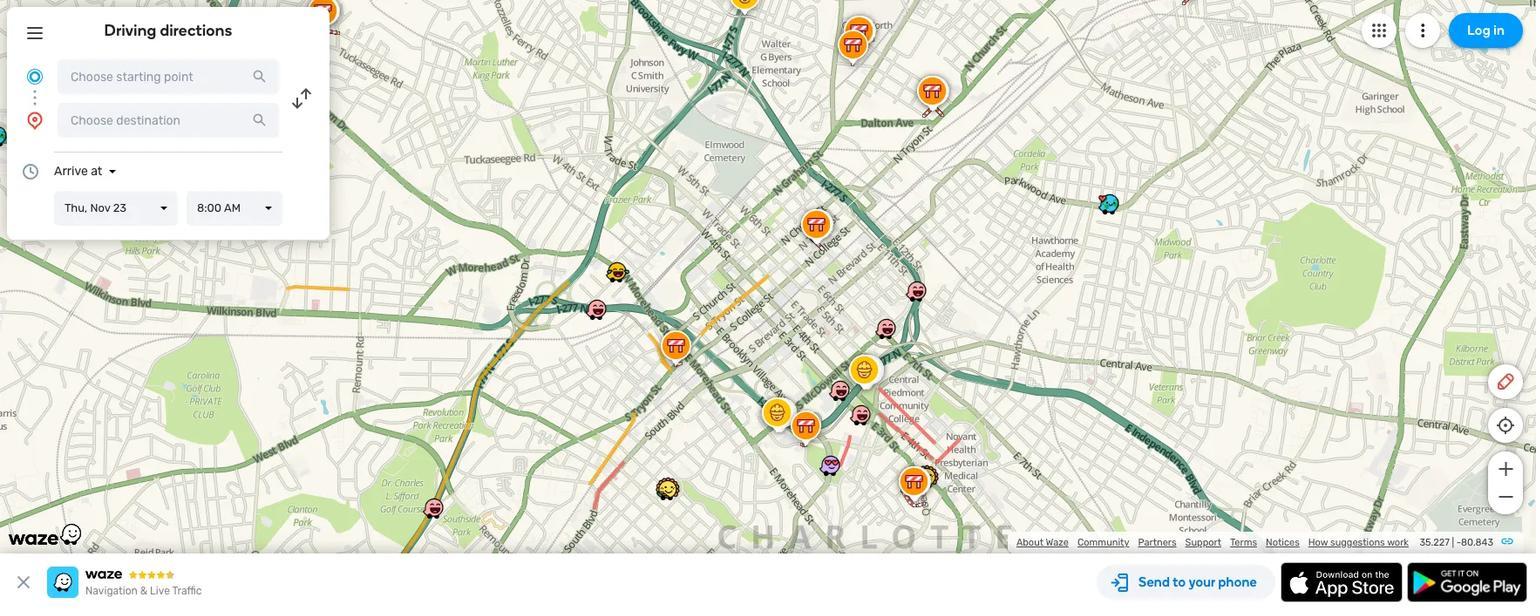 Task type: locate. For each thing, give the bounding box(es) containing it.
35.227
[[1420, 537, 1450, 548]]

at
[[91, 164, 102, 179]]

terms
[[1230, 537, 1257, 548]]

terms link
[[1230, 537, 1257, 548]]

zoom out image
[[1495, 486, 1516, 507]]

80.843
[[1461, 537, 1493, 548]]

partners
[[1138, 537, 1177, 548]]

directions
[[160, 21, 232, 40]]

-
[[1456, 537, 1461, 548]]

zoom in image
[[1495, 459, 1516, 479]]

about waze community partners support terms notices how suggestions work
[[1016, 537, 1409, 548]]

35.227 | -80.843
[[1420, 537, 1493, 548]]

navigation & live traffic
[[85, 585, 202, 597]]

about
[[1016, 537, 1044, 548]]

thu,
[[65, 201, 87, 214]]

driving directions
[[104, 21, 232, 40]]

clock image
[[20, 161, 41, 182]]

thu, nov 23 list box
[[54, 191, 178, 226]]

driving
[[104, 21, 156, 40]]

support link
[[1185, 537, 1221, 548]]

Choose destination text field
[[58, 103, 279, 138]]

link image
[[1500, 534, 1514, 548]]

about waze link
[[1016, 537, 1069, 548]]

thu, nov 23
[[65, 201, 127, 214]]



Task type: vqa. For each thing, say whether or not it's contained in the screenshot.
States
no



Task type: describe. For each thing, give the bounding box(es) containing it.
work
[[1387, 537, 1409, 548]]

23
[[113, 201, 127, 214]]

live
[[150, 585, 170, 597]]

arrive
[[54, 164, 88, 179]]

notices link
[[1266, 537, 1300, 548]]

support
[[1185, 537, 1221, 548]]

arrive at
[[54, 164, 102, 179]]

notices
[[1266, 537, 1300, 548]]

8:00
[[197, 201, 222, 214]]

|
[[1452, 537, 1454, 548]]

how suggestions work link
[[1308, 537, 1409, 548]]

x image
[[13, 572, 34, 593]]

nov
[[90, 201, 110, 214]]

waze
[[1046, 537, 1069, 548]]

8:00 am
[[197, 201, 241, 214]]

location image
[[24, 110, 45, 131]]

partners link
[[1138, 537, 1177, 548]]

navigation
[[85, 585, 138, 597]]

8:00 am list box
[[187, 191, 282, 226]]

how
[[1308, 537, 1328, 548]]

current location image
[[24, 66, 45, 87]]

traffic
[[172, 585, 202, 597]]

community link
[[1077, 537, 1129, 548]]

community
[[1077, 537, 1129, 548]]

am
[[224, 201, 241, 214]]

pencil image
[[1495, 371, 1516, 392]]

suggestions
[[1330, 537, 1385, 548]]

Choose starting point text field
[[58, 59, 279, 94]]

&
[[140, 585, 147, 597]]



